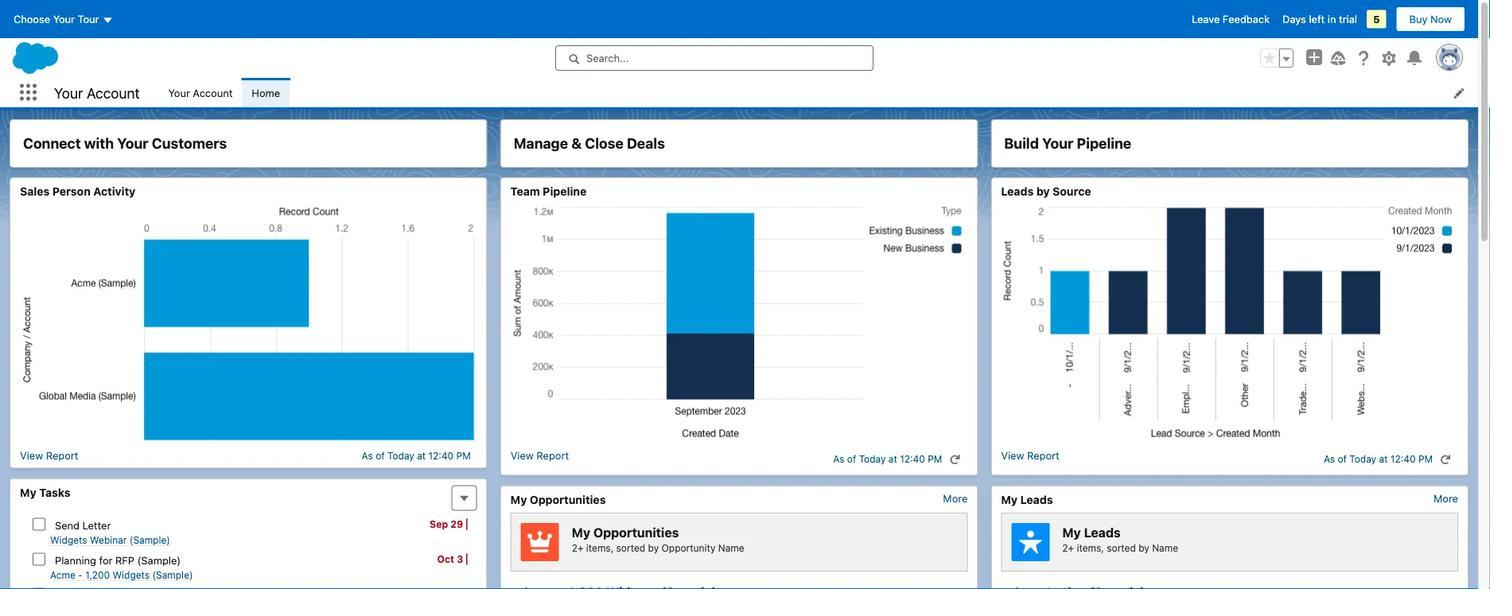 Task type: vqa. For each thing, say whether or not it's contained in the screenshot.
Description Information's "Description"
no



Task type: locate. For each thing, give the bounding box(es) containing it.
view report for deals
[[511, 450, 569, 462]]

12:​40 for manage & close deals
[[900, 454, 925, 465]]

2 report from the left
[[537, 450, 569, 462]]

2+ inside my leads 2+ items, sorted by name
[[1063, 543, 1074, 554]]

1 horizontal spatial pm
[[928, 454, 942, 465]]

1 horizontal spatial report
[[537, 450, 569, 462]]

3
[[457, 554, 463, 565]]

2 view report link from the left
[[511, 450, 569, 469]]

(sample)
[[130, 535, 170, 546], [137, 555, 181, 567], [152, 570, 193, 581]]

oct
[[437, 554, 454, 565]]

at
[[417, 450, 426, 462], [889, 454, 898, 465], [1380, 454, 1388, 465]]

(sample) right 'rfp'
[[137, 555, 181, 567]]

opportunities
[[530, 493, 606, 507], [594, 525, 679, 541]]

12:​40 up sep
[[429, 450, 454, 462]]

0 horizontal spatial report
[[46, 450, 78, 462]]

2 horizontal spatial by
[[1139, 543, 1150, 554]]

view report
[[20, 450, 78, 462], [511, 450, 569, 462], [1001, 450, 1060, 462]]

as of today at 12:​40 pm
[[362, 450, 471, 462], [833, 454, 942, 465], [1324, 454, 1433, 465]]

1 horizontal spatial your account
[[168, 87, 233, 99]]

oct 3
[[437, 554, 463, 565]]

group
[[1261, 49, 1294, 68]]

0 horizontal spatial name
[[718, 543, 745, 554]]

2 more from the left
[[1434, 493, 1459, 505]]

0 horizontal spatial as of today at 12:​40 pm
[[362, 450, 471, 462]]

1 report from the left
[[46, 450, 78, 462]]

2+ for &
[[572, 543, 584, 554]]

more link down text default icon
[[1434, 493, 1459, 505]]

your account
[[54, 84, 140, 101], [168, 87, 233, 99]]

items, for pipeline
[[1077, 543, 1104, 554]]

today
[[388, 450, 414, 462], [859, 454, 886, 465], [1350, 454, 1377, 465]]

activity
[[93, 185, 136, 198]]

2 vertical spatial (sample)
[[152, 570, 193, 581]]

2 horizontal spatial view
[[1001, 450, 1025, 462]]

as of today at 12:​40 pm left text default icon
[[1324, 454, 1433, 465]]

0 horizontal spatial by
[[648, 543, 659, 554]]

0 horizontal spatial 2+
[[572, 543, 584, 554]]

view report link
[[20, 450, 78, 462], [511, 450, 569, 469], [1001, 450, 1060, 469]]

pm left text default image
[[928, 454, 942, 465]]

0 horizontal spatial your account
[[54, 84, 140, 101]]

1,200
[[85, 570, 110, 581]]

today for build your pipeline
[[1350, 454, 1377, 465]]

sorted for pipeline
[[1107, 543, 1136, 554]]

opportunities inside my opportunities 2+ items, sorted by opportunity name
[[594, 525, 679, 541]]

manage & close deals
[[514, 135, 665, 152]]

0 horizontal spatial more
[[943, 493, 968, 505]]

(sample) for -
[[152, 570, 193, 581]]

2+ inside my opportunities 2+ items, sorted by opportunity name
[[572, 543, 584, 554]]

widgets inside send letter widgets webinar (sample)
[[50, 535, 87, 546]]

view report link for customers
[[20, 450, 78, 462]]

view report link up my opportunities link
[[511, 450, 569, 469]]

view
[[20, 450, 43, 462], [511, 450, 534, 462], [1001, 450, 1025, 462]]

1 2+ from the left
[[572, 543, 584, 554]]

1 horizontal spatial at
[[889, 454, 898, 465]]

more for build your pipeline
[[1434, 493, 1459, 505]]

0 horizontal spatial more link
[[943, 493, 968, 505]]

1 view report from the left
[[20, 450, 78, 462]]

2 horizontal spatial today
[[1350, 454, 1377, 465]]

0 horizontal spatial sorted
[[616, 543, 646, 554]]

by
[[1037, 185, 1050, 198], [648, 543, 659, 554], [1139, 543, 1150, 554]]

opportunity
[[662, 543, 716, 554]]

your inside popup button
[[53, 13, 75, 25]]

letter
[[82, 520, 111, 532]]

(sample) inside send letter widgets webinar (sample)
[[130, 535, 170, 546]]

2 horizontal spatial view report link
[[1001, 450, 1060, 469]]

your account link
[[159, 78, 242, 107]]

2 view report from the left
[[511, 450, 569, 462]]

0 horizontal spatial at
[[417, 450, 426, 462]]

report up tasks
[[46, 450, 78, 462]]

build
[[1005, 135, 1039, 152]]

my inside my leads 2+ items, sorted by name
[[1063, 525, 1081, 541]]

close
[[585, 135, 624, 152]]

planning for rfp (sample) link
[[55, 555, 181, 567]]

my leads link
[[1001, 493, 1053, 507]]

0 horizontal spatial view report
[[20, 450, 78, 462]]

1 view report link from the left
[[20, 450, 78, 462]]

leads for my leads
[[1021, 493, 1053, 507]]

-
[[78, 570, 83, 581]]

of for build your pipeline
[[1338, 454, 1347, 465]]

items, inside my leads 2+ items, sorted by name
[[1077, 543, 1104, 554]]

1 horizontal spatial more
[[1434, 493, 1459, 505]]

report
[[46, 450, 78, 462], [537, 450, 569, 462], [1027, 450, 1060, 462]]

12:​40 left text default image
[[900, 454, 925, 465]]

list containing your account
[[159, 78, 1479, 107]]

2 horizontal spatial report
[[1027, 450, 1060, 462]]

planning for rfp (sample)
[[55, 555, 181, 567]]

1 horizontal spatial of
[[847, 454, 857, 465]]

1 horizontal spatial view report link
[[511, 450, 569, 469]]

pipeline
[[1077, 135, 1132, 152], [543, 185, 587, 198]]

1 horizontal spatial account
[[193, 87, 233, 99]]

items,
[[586, 543, 614, 554], [1077, 543, 1104, 554]]

1 vertical spatial leads
[[1021, 493, 1053, 507]]

view report link up my leads link
[[1001, 450, 1060, 469]]

12:​40
[[429, 450, 454, 462], [900, 454, 925, 465], [1391, 454, 1416, 465]]

0 horizontal spatial view
[[20, 450, 43, 462]]

with
[[84, 135, 114, 152]]

more down text default image
[[943, 493, 968, 505]]

1 items, from the left
[[586, 543, 614, 554]]

name
[[718, 543, 745, 554], [1152, 543, 1179, 554]]

12:​40 left text default icon
[[1391, 454, 1416, 465]]

(sample) up 'rfp'
[[130, 535, 170, 546]]

my leads 2+ items, sorted by name
[[1063, 525, 1179, 554]]

your
[[53, 13, 75, 25], [54, 84, 83, 101], [168, 87, 190, 99], [117, 135, 148, 152], [1043, 135, 1074, 152]]

0 horizontal spatial widgets
[[50, 535, 87, 546]]

2 name from the left
[[1152, 543, 1179, 554]]

items, for close
[[586, 543, 614, 554]]

of
[[376, 450, 385, 462], [847, 454, 857, 465], [1338, 454, 1347, 465]]

sorted inside my opportunities 2+ items, sorted by opportunity name
[[616, 543, 646, 554]]

send
[[55, 520, 80, 532]]

1 sorted from the left
[[616, 543, 646, 554]]

account left home link
[[193, 87, 233, 99]]

my tasks
[[20, 486, 71, 499]]

widgets down 'rfp'
[[113, 570, 150, 581]]

1 horizontal spatial today
[[859, 454, 886, 465]]

2 horizontal spatial at
[[1380, 454, 1388, 465]]

0 vertical spatial pipeline
[[1077, 135, 1132, 152]]

2 vertical spatial leads
[[1084, 525, 1121, 541]]

view report up my leads link
[[1001, 450, 1060, 462]]

by inside my opportunities 2+ items, sorted by opportunity name
[[648, 543, 659, 554]]

0 vertical spatial opportunities
[[530, 493, 606, 507]]

more
[[943, 493, 968, 505], [1434, 493, 1459, 505]]

sorted inside my leads 2+ items, sorted by name
[[1107, 543, 1136, 554]]

0 horizontal spatial view report link
[[20, 450, 78, 462]]

1 horizontal spatial as of today at 12:​40 pm
[[833, 454, 942, 465]]

1 name from the left
[[718, 543, 745, 554]]

more down text default icon
[[1434, 493, 1459, 505]]

0 horizontal spatial 12:​40
[[429, 450, 454, 462]]

as of today at 12:​40 pm for build your pipeline
[[1324, 454, 1433, 465]]

3 view from the left
[[1001, 450, 1025, 462]]

your account up with
[[54, 84, 140, 101]]

1 horizontal spatial name
[[1152, 543, 1179, 554]]

2 horizontal spatial as
[[1324, 454, 1335, 465]]

choose
[[14, 13, 50, 25]]

view up my leads link
[[1001, 450, 1025, 462]]

1 more link from the left
[[943, 493, 968, 505]]

report up my opportunities link
[[537, 450, 569, 462]]

report up my leads
[[1027, 450, 1060, 462]]

by for build your pipeline
[[1139, 543, 1150, 554]]

1 horizontal spatial view report
[[511, 450, 569, 462]]

1 horizontal spatial as
[[833, 454, 845, 465]]

29
[[451, 519, 463, 530]]

planning
[[55, 555, 96, 567]]

pipeline up source
[[1077, 135, 1132, 152]]

pm left text default icon
[[1419, 454, 1433, 465]]

2 view from the left
[[511, 450, 534, 462]]

2 items, from the left
[[1077, 543, 1104, 554]]

by inside my leads 2+ items, sorted by name
[[1139, 543, 1150, 554]]

leads
[[1001, 185, 1034, 198], [1021, 493, 1053, 507], [1084, 525, 1121, 541]]

0 vertical spatial widgets
[[50, 535, 87, 546]]

account
[[87, 84, 140, 101], [193, 87, 233, 99]]

widgets
[[50, 535, 87, 546], [113, 570, 150, 581]]

1 horizontal spatial widgets
[[113, 570, 150, 581]]

1 horizontal spatial sorted
[[1107, 543, 1136, 554]]

2 2+ from the left
[[1063, 543, 1074, 554]]

0 vertical spatial leads
[[1001, 185, 1034, 198]]

as of today at 12:​40 pm for manage & close deals
[[833, 454, 942, 465]]

as of today at 12:​40 pm up sep
[[362, 450, 471, 462]]

choose your tour
[[14, 13, 99, 25]]

2 horizontal spatial view report
[[1001, 450, 1060, 462]]

widgets down send
[[50, 535, 87, 546]]

your account up customers
[[168, 87, 233, 99]]

(sample) down planning for rfp (sample) link
[[152, 570, 193, 581]]

leave feedback link
[[1192, 13, 1270, 25]]

2+
[[572, 543, 584, 554], [1063, 543, 1074, 554]]

1 horizontal spatial 12:​40
[[900, 454, 925, 465]]

deals
[[627, 135, 665, 152]]

my opportunities
[[511, 493, 606, 507]]

account up the connect with your customers
[[87, 84, 140, 101]]

2 horizontal spatial as of today at 12:​40 pm
[[1324, 454, 1433, 465]]

12:​40 for build your pipeline
[[1391, 454, 1416, 465]]

2 horizontal spatial of
[[1338, 454, 1347, 465]]

left
[[1309, 13, 1325, 25]]

search... button
[[555, 45, 874, 71]]

2 sorted from the left
[[1107, 543, 1136, 554]]

your left tour
[[53, 13, 75, 25]]

report for customers
[[46, 450, 78, 462]]

1 vertical spatial pipeline
[[543, 185, 587, 198]]

trial
[[1339, 13, 1358, 25]]

more link down text default image
[[943, 493, 968, 505]]

sorted
[[616, 543, 646, 554], [1107, 543, 1136, 554]]

1 horizontal spatial pipeline
[[1077, 135, 1132, 152]]

1 vertical spatial opportunities
[[594, 525, 679, 541]]

sep 29
[[430, 519, 463, 530]]

0 vertical spatial (sample)
[[130, 535, 170, 546]]

1 horizontal spatial more link
[[1434, 493, 1459, 505]]

as
[[362, 450, 373, 462], [833, 454, 845, 465], [1324, 454, 1335, 465]]

leads inside my leads 2+ items, sorted by name
[[1084, 525, 1121, 541]]

1 horizontal spatial view
[[511, 450, 534, 462]]

more link
[[943, 493, 968, 505], [1434, 493, 1459, 505]]

my
[[20, 486, 36, 499], [511, 493, 527, 507], [1001, 493, 1018, 507], [572, 525, 591, 541], [1063, 525, 1081, 541]]

view report up my tasks
[[20, 450, 78, 462]]

report for deals
[[537, 450, 569, 462]]

0 horizontal spatial items,
[[586, 543, 614, 554]]

pipeline right the team
[[543, 185, 587, 198]]

as of today at 12:​40 pm left text default image
[[833, 454, 942, 465]]

2 more link from the left
[[1434, 493, 1459, 505]]

1 view from the left
[[20, 450, 43, 462]]

2 horizontal spatial pm
[[1419, 454, 1433, 465]]

2 horizontal spatial 12:​40
[[1391, 454, 1416, 465]]

0 horizontal spatial pm
[[456, 450, 471, 462]]

1 horizontal spatial 2+
[[1063, 543, 1074, 554]]

pm up 29
[[456, 450, 471, 462]]

webinar
[[90, 535, 127, 546]]

view report up my opportunities link
[[511, 450, 569, 462]]

view report link up my tasks
[[20, 450, 78, 462]]

view for customers
[[20, 450, 43, 462]]

items, inside my opportunities 2+ items, sorted by opportunity name
[[586, 543, 614, 554]]

list
[[159, 78, 1479, 107]]

1 more from the left
[[943, 493, 968, 505]]

1 horizontal spatial items,
[[1077, 543, 1104, 554]]

more for manage & close deals
[[943, 493, 968, 505]]

feedback
[[1223, 13, 1270, 25]]

(sample) for letter
[[130, 535, 170, 546]]

leads by source
[[1001, 185, 1092, 198]]

pm
[[456, 450, 471, 462], [928, 454, 942, 465], [1419, 454, 1433, 465]]

widgets webinar (sample) link
[[50, 535, 170, 547]]

view up my tasks
[[20, 450, 43, 462]]

send letter widgets webinar (sample)
[[50, 520, 170, 546]]

view up my opportunities link
[[511, 450, 534, 462]]

1 vertical spatial widgets
[[113, 570, 150, 581]]

now
[[1431, 13, 1452, 25]]



Task type: describe. For each thing, give the bounding box(es) containing it.
choose your tour button
[[13, 6, 114, 32]]

connect
[[23, 135, 81, 152]]

source
[[1053, 185, 1092, 198]]

3 view report from the left
[[1001, 450, 1060, 462]]

your right with
[[117, 135, 148, 152]]

buy
[[1410, 13, 1428, 25]]

leave feedback
[[1192, 13, 1270, 25]]

pm for build
[[1419, 454, 1433, 465]]

my opportunities link
[[511, 493, 606, 507]]

build your pipeline
[[1005, 135, 1132, 152]]

more link for build your pipeline
[[1434, 493, 1459, 505]]

view report link for deals
[[511, 450, 569, 469]]

as for build your pipeline
[[1324, 454, 1335, 465]]

today for manage & close deals
[[859, 454, 886, 465]]

your up "connect"
[[54, 84, 83, 101]]

0 horizontal spatial today
[[388, 450, 414, 462]]

customers
[[152, 135, 227, 152]]

as for manage & close deals
[[833, 454, 845, 465]]

my for my tasks
[[20, 486, 36, 499]]

0 horizontal spatial pipeline
[[543, 185, 587, 198]]

name inside my leads 2+ items, sorted by name
[[1152, 543, 1179, 554]]

1 vertical spatial (sample)
[[137, 555, 181, 567]]

5
[[1374, 13, 1380, 25]]

pm for manage
[[928, 454, 942, 465]]

2+ for your
[[1063, 543, 1074, 554]]

my inside my opportunities 2+ items, sorted by opportunity name
[[572, 525, 591, 541]]

by for manage & close deals
[[648, 543, 659, 554]]

home
[[252, 87, 280, 99]]

sep
[[430, 519, 448, 530]]

tasks
[[39, 486, 71, 499]]

buy now button
[[1396, 6, 1466, 32]]

0 horizontal spatial as
[[362, 450, 373, 462]]

for
[[99, 555, 113, 567]]

sales
[[20, 185, 50, 198]]

my leads
[[1001, 493, 1053, 507]]

text default image
[[1440, 454, 1452, 466]]

acme - 1,200 widgets (sample)
[[50, 570, 193, 581]]

0 horizontal spatial account
[[87, 84, 140, 101]]

show more my opportunities records element
[[943, 493, 968, 505]]

days
[[1283, 13, 1307, 25]]

team
[[511, 185, 540, 198]]

at for manage & close deals
[[889, 454, 898, 465]]

1 horizontal spatial by
[[1037, 185, 1050, 198]]

connect with your customers
[[23, 135, 227, 152]]

show more my leads records element
[[1434, 493, 1459, 505]]

name inside my opportunities 2+ items, sorted by opportunity name
[[718, 543, 745, 554]]

acme - 1,200 widgets (sample) link
[[50, 570, 193, 582]]

of for manage & close deals
[[847, 454, 857, 465]]

search...
[[587, 52, 629, 64]]

leave
[[1192, 13, 1220, 25]]

more link for manage & close deals
[[943, 493, 968, 505]]

manage
[[514, 135, 568, 152]]

opportunities for my opportunities 2+ items, sorted by opportunity name
[[594, 525, 679, 541]]

my opportunities 2+ items, sorted by opportunity name
[[572, 525, 745, 554]]

rfp
[[115, 555, 134, 567]]

person
[[52, 185, 91, 198]]

&
[[572, 135, 582, 152]]

text default image
[[950, 454, 961, 466]]

days left in trial
[[1283, 13, 1358, 25]]

your right the build
[[1043, 135, 1074, 152]]

at for build your pipeline
[[1380, 454, 1388, 465]]

sorted for close
[[616, 543, 646, 554]]

home link
[[242, 78, 290, 107]]

in
[[1328, 13, 1336, 25]]

leads for my leads 2+ items, sorted by name
[[1084, 525, 1121, 541]]

acme
[[50, 570, 75, 581]]

view report for customers
[[20, 450, 78, 462]]

3 report from the left
[[1027, 450, 1060, 462]]

your up customers
[[168, 87, 190, 99]]

sales person activity
[[20, 185, 136, 198]]

tour
[[78, 13, 99, 25]]

opportunities for my opportunities
[[530, 493, 606, 507]]

0 horizontal spatial of
[[376, 450, 385, 462]]

buy now
[[1410, 13, 1452, 25]]

3 view report link from the left
[[1001, 450, 1060, 469]]

team pipeline
[[511, 185, 587, 198]]

view for deals
[[511, 450, 534, 462]]

send letter link
[[55, 520, 111, 532]]

my for my opportunities
[[511, 493, 527, 507]]

my for my leads
[[1001, 493, 1018, 507]]



